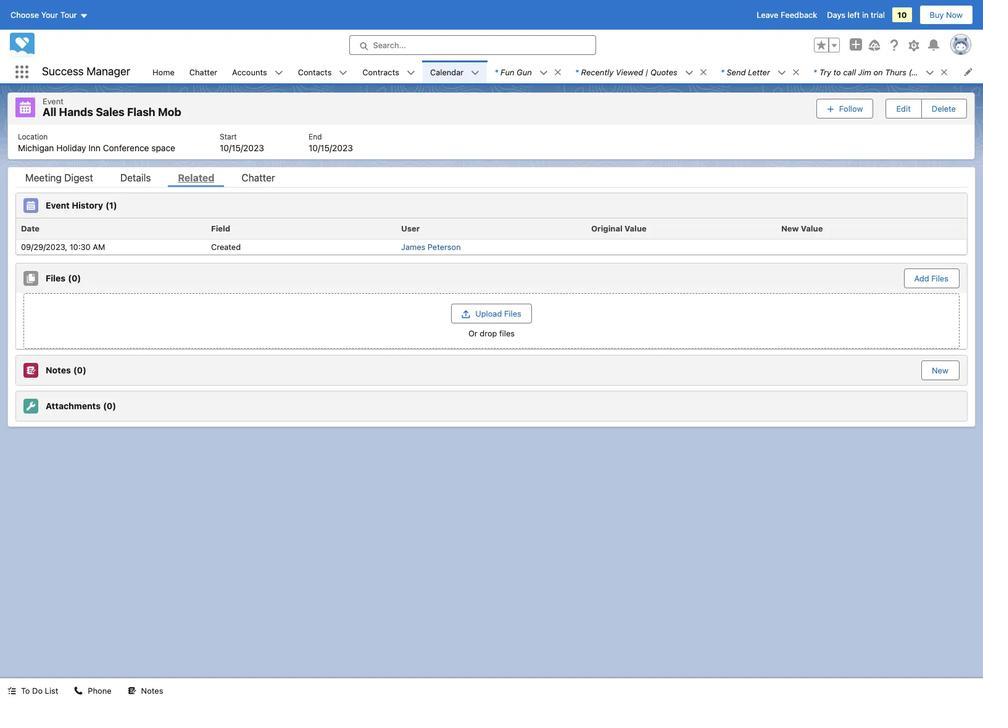 Task type: describe. For each thing, give the bounding box(es) containing it.
do
[[32, 686, 43, 696]]

text default image left send
[[700, 68, 708, 76]]

accounts
[[232, 67, 267, 77]]

(1)
[[106, 200, 117, 210]]

|
[[646, 67, 649, 77]]

home
[[153, 67, 175, 77]]

call
[[844, 67, 857, 77]]

phone
[[88, 686, 112, 696]]

leave feedback link
[[757, 10, 818, 20]]

(0) for files (0)
[[68, 273, 81, 283]]

now
[[947, 10, 963, 20]]

accounts link
[[225, 61, 275, 83]]

upload files
[[476, 308, 522, 318]]

related
[[178, 172, 215, 183]]

mob
[[158, 106, 181, 119]]

list for the home link
[[8, 124, 975, 159]]

home link
[[145, 61, 182, 83]]

choose your tour
[[10, 10, 77, 20]]

user
[[401, 223, 420, 233]]

1 vertical spatial chatter link
[[232, 172, 285, 187]]

inn
[[88, 142, 101, 153]]

to do list button
[[0, 679, 66, 703]]

james
[[401, 242, 426, 252]]

leave
[[757, 10, 779, 20]]

attachments (0)
[[46, 401, 116, 411]]

event history (1)
[[46, 200, 117, 210]]

grid containing date
[[16, 218, 967, 255]]

event all hands sales flash mob
[[43, 96, 181, 119]]

peterson
[[428, 242, 461, 252]]

start
[[220, 132, 237, 141]]

original
[[592, 223, 623, 233]]

gun
[[517, 67, 532, 77]]

conference
[[103, 142, 149, 153]]

notes element
[[15, 355, 968, 386]]

calendar
[[430, 67, 464, 77]]

* try to call jim on thurs (sample)
[[814, 67, 943, 77]]

meeting digest
[[25, 172, 93, 183]]

contracts list item
[[355, 61, 423, 83]]

add files button
[[905, 269, 959, 287]]

files element
[[15, 263, 968, 350]]

files (0)
[[46, 273, 81, 283]]

to
[[21, 686, 30, 696]]

meeting digest link
[[15, 172, 103, 187]]

viewed
[[616, 67, 644, 77]]

flash
[[127, 106, 155, 119]]

try
[[820, 67, 832, 77]]

(sample)
[[909, 67, 943, 77]]

sales
[[96, 106, 125, 119]]

text default image right thurs
[[926, 68, 935, 77]]

on
[[874, 67, 884, 77]]

event image
[[23, 198, 38, 213]]

list for the leave feedback link on the top right of the page
[[145, 61, 984, 83]]

new button
[[923, 361, 959, 380]]

value for original value
[[625, 223, 647, 233]]

send
[[727, 67, 746, 77]]

1 list item from the left
[[487, 61, 568, 83]]

text default image inside to do list button
[[7, 687, 16, 696]]

buy
[[930, 10, 945, 20]]

09/29/2023, 10:30 am
[[21, 242, 105, 252]]

follow button
[[817, 99, 874, 118]]

files for add files
[[932, 273, 949, 283]]

text default image up delete
[[941, 68, 949, 76]]

new value cell
[[777, 218, 967, 239]]

james peterson link
[[401, 242, 461, 252]]

* send letter
[[721, 67, 771, 77]]

related link
[[168, 172, 224, 187]]

field cell
[[206, 218, 396, 239]]

value for new value
[[801, 223, 823, 233]]

add
[[915, 273, 930, 283]]

calendar list item
[[423, 61, 487, 83]]

feedback
[[781, 10, 818, 20]]

follow
[[840, 104, 864, 113]]

fun
[[501, 67, 515, 77]]

thurs
[[886, 67, 907, 77]]

text default image left try
[[792, 68, 801, 76]]

buy now button
[[920, 5, 974, 25]]

group containing follow
[[817, 98, 968, 120]]

location
[[18, 132, 48, 141]]

date cell
[[16, 218, 206, 239]]

contracts
[[363, 67, 400, 77]]

upload
[[476, 308, 502, 318]]

(0) for notes (0)
[[73, 365, 86, 375]]

text default image right letter
[[778, 68, 787, 77]]

created
[[211, 242, 241, 252]]

event for all
[[43, 96, 64, 106]]

trial
[[872, 10, 886, 20]]

jim
[[859, 67, 872, 77]]

contacts link
[[291, 61, 339, 83]]

end 10/15/2023
[[309, 132, 353, 153]]

location michigan holiday inn conference space
[[18, 132, 175, 153]]

10/15/2023 for end 10/15/2023
[[309, 142, 353, 153]]



Task type: locate. For each thing, give the bounding box(es) containing it.
am
[[93, 242, 105, 252]]

james peterson
[[401, 242, 461, 252]]

start 10/15/2023
[[220, 132, 264, 153]]

delete button
[[923, 99, 967, 118]]

text default image right gun on the top
[[554, 68, 562, 76]]

notes right the phone
[[141, 686, 163, 696]]

3 list item from the left
[[714, 61, 806, 83]]

text default image
[[792, 68, 801, 76], [275, 68, 283, 77], [339, 68, 348, 77], [407, 68, 416, 77], [540, 68, 548, 77], [74, 687, 83, 696]]

0 vertical spatial new
[[782, 223, 799, 233]]

* left recently
[[575, 67, 579, 77]]

new
[[782, 223, 799, 233], [933, 365, 949, 375]]

files inside button
[[932, 273, 949, 283]]

1 horizontal spatial notes
[[141, 686, 163, 696]]

cell inside grid
[[777, 239, 967, 254]]

date
[[21, 223, 40, 233]]

to
[[834, 67, 842, 77]]

text default image right "accounts"
[[275, 68, 283, 77]]

holiday
[[56, 142, 86, 153]]

1 vertical spatial new
[[933, 365, 949, 375]]

list containing home
[[145, 61, 984, 83]]

text default image inside calendar list item
[[471, 68, 480, 77]]

chatter inside list
[[189, 67, 217, 77]]

cell
[[777, 239, 967, 254]]

10/15/2023
[[220, 142, 264, 153], [309, 142, 353, 153]]

10/15/2023 down end
[[309, 142, 353, 153]]

edit
[[897, 104, 911, 113]]

0 vertical spatial list
[[145, 61, 984, 83]]

0 vertical spatial chatter link
[[182, 61, 225, 83]]

* left fun
[[495, 67, 498, 77]]

search... button
[[349, 35, 596, 55]]

1 * from the left
[[495, 67, 498, 77]]

letter
[[749, 67, 771, 77]]

user cell
[[396, 218, 587, 239]]

files
[[46, 273, 66, 283], [932, 273, 949, 283], [505, 308, 522, 318]]

1 horizontal spatial files
[[505, 308, 522, 318]]

list containing michigan holiday inn conference space
[[8, 124, 975, 159]]

0 horizontal spatial new
[[782, 223, 799, 233]]

tab panel
[[15, 187, 968, 422]]

meeting
[[25, 172, 62, 183]]

text default image left 'to'
[[7, 687, 16, 696]]

text default image down search... button
[[471, 68, 480, 77]]

4 * from the left
[[814, 67, 818, 77]]

(0) right attachments
[[103, 401, 116, 411]]

1 vertical spatial event
[[46, 200, 70, 210]]

text default image inside "notes" button
[[128, 687, 136, 696]]

success
[[42, 65, 84, 78]]

original value
[[592, 223, 647, 233]]

* left send
[[721, 67, 725, 77]]

4 list item from the left
[[806, 61, 955, 83]]

* for * recently viewed | quotes
[[575, 67, 579, 77]]

0 horizontal spatial notes
[[46, 365, 71, 375]]

new inside new button
[[933, 365, 949, 375]]

1 horizontal spatial new
[[933, 365, 949, 375]]

chatter down start 10/15/2023
[[242, 172, 275, 183]]

in
[[863, 10, 869, 20]]

list
[[145, 61, 984, 83], [8, 124, 975, 159]]

0 horizontal spatial files
[[46, 273, 66, 283]]

2 value from the left
[[801, 223, 823, 233]]

files up the files
[[505, 308, 522, 318]]

grid
[[16, 218, 967, 255]]

text default image for contacts
[[339, 68, 348, 77]]

notes button
[[120, 679, 171, 703]]

new inside 'new value' cell
[[782, 223, 799, 233]]

your
[[41, 10, 58, 20]]

drop
[[480, 328, 497, 338]]

event for history
[[46, 200, 70, 210]]

1 vertical spatial group
[[817, 98, 968, 120]]

1 10/15/2023 from the left
[[220, 142, 264, 153]]

text default image right contracts
[[407, 68, 416, 77]]

tab panel containing event history
[[15, 187, 968, 422]]

10:30
[[70, 242, 91, 252]]

or
[[469, 328, 478, 338]]

* for * send letter
[[721, 67, 725, 77]]

leave feedback
[[757, 10, 818, 20]]

group
[[815, 38, 841, 52], [817, 98, 968, 120]]

1 vertical spatial chatter
[[242, 172, 275, 183]]

event
[[43, 96, 64, 106], [46, 200, 70, 210]]

notes for notes (0)
[[46, 365, 71, 375]]

recently
[[582, 67, 614, 77]]

text default image right gun on the top
[[540, 68, 548, 77]]

10/15/2023 for start 10/15/2023
[[220, 142, 264, 153]]

edit button
[[887, 99, 921, 118]]

* for * try to call jim on thurs (sample)
[[814, 67, 818, 77]]

text default image inside accounts list item
[[275, 68, 283, 77]]

digest
[[64, 172, 93, 183]]

0 horizontal spatial chatter
[[189, 67, 217, 77]]

event down meeting digest link at the left top of page
[[46, 200, 70, 210]]

text default image for contracts
[[407, 68, 416, 77]]

event inside tab panel
[[46, 200, 70, 210]]

quotes
[[651, 67, 678, 77]]

michigan
[[18, 142, 54, 153]]

0 vertical spatial chatter
[[189, 67, 217, 77]]

2 * from the left
[[575, 67, 579, 77]]

1 horizontal spatial chatter link
[[232, 172, 285, 187]]

accounts list item
[[225, 61, 291, 83]]

0 vertical spatial notes
[[46, 365, 71, 375]]

0 vertical spatial group
[[815, 38, 841, 52]]

3 * from the left
[[721, 67, 725, 77]]

0 vertical spatial (0)
[[68, 273, 81, 283]]

new for new
[[933, 365, 949, 375]]

* left try
[[814, 67, 818, 77]]

1 value from the left
[[625, 223, 647, 233]]

files down 09/29/2023, 10:30 am
[[46, 273, 66, 283]]

text default image inside contracts list item
[[407, 68, 416, 77]]

contracts link
[[355, 61, 407, 83]]

attachments element
[[15, 391, 968, 422]]

10
[[898, 10, 908, 20]]

(0) inside notes element
[[73, 365, 86, 375]]

notes inside button
[[141, 686, 163, 696]]

1 vertical spatial list
[[8, 124, 975, 159]]

2 horizontal spatial files
[[932, 273, 949, 283]]

text default image right contacts
[[339, 68, 348, 77]]

search...
[[373, 40, 406, 50]]

choose your tour button
[[10, 5, 89, 25]]

files for upload files
[[505, 308, 522, 318]]

(0) for attachments (0)
[[103, 401, 116, 411]]

files right 'add'
[[932, 273, 949, 283]]

contacts
[[298, 67, 332, 77]]

1 horizontal spatial chatter
[[242, 172, 275, 183]]

2 10/15/2023 from the left
[[309, 142, 353, 153]]

delete
[[932, 104, 957, 113]]

notes
[[46, 365, 71, 375], [141, 686, 163, 696]]

text default image inside phone button
[[74, 687, 83, 696]]

manager
[[87, 65, 130, 78]]

10/15/2023 down start
[[220, 142, 264, 153]]

1 horizontal spatial 10/15/2023
[[309, 142, 353, 153]]

history
[[72, 200, 103, 210]]

event inside event all hands sales flash mob
[[43, 96, 64, 106]]

text default image for accounts
[[275, 68, 283, 77]]

text default image right the phone
[[128, 687, 136, 696]]

chatter right the home link
[[189, 67, 217, 77]]

text default image
[[554, 68, 562, 76], [700, 68, 708, 76], [941, 68, 949, 76], [471, 68, 480, 77], [685, 68, 694, 77], [778, 68, 787, 77], [926, 68, 935, 77], [7, 687, 16, 696], [128, 687, 136, 696]]

* recently viewed | quotes
[[575, 67, 678, 77]]

chatter link right home
[[182, 61, 225, 83]]

phone button
[[67, 679, 119, 703]]

success manager
[[42, 65, 130, 78]]

notes (0)
[[46, 365, 86, 375]]

details link
[[110, 172, 161, 187]]

days
[[828, 10, 846, 20]]

0 horizontal spatial chatter link
[[182, 61, 225, 83]]

files
[[500, 328, 515, 338]]

notes up attachments
[[46, 365, 71, 375]]

0 vertical spatial event
[[43, 96, 64, 106]]

days left in trial
[[828, 10, 886, 20]]

left
[[848, 10, 861, 20]]

chatter link down start 10/15/2023
[[232, 172, 285, 187]]

group down thurs
[[817, 98, 968, 120]]

(0) inside files element
[[68, 273, 81, 283]]

text default image inside contacts list item
[[339, 68, 348, 77]]

all
[[43, 106, 56, 119]]

2 list item from the left
[[568, 61, 714, 83]]

end
[[309, 132, 322, 141]]

group up try
[[815, 38, 841, 52]]

list item
[[487, 61, 568, 83], [568, 61, 714, 83], [714, 61, 806, 83], [806, 61, 955, 83]]

0 horizontal spatial 10/15/2023
[[220, 142, 264, 153]]

field
[[211, 223, 231, 233]]

chatter
[[189, 67, 217, 77], [242, 172, 275, 183]]

text default image left the phone
[[74, 687, 83, 696]]

1 vertical spatial notes
[[141, 686, 163, 696]]

1 horizontal spatial value
[[801, 223, 823, 233]]

or drop files
[[469, 328, 515, 338]]

notes for notes
[[141, 686, 163, 696]]

09/29/2023,
[[21, 242, 67, 252]]

text default image right quotes
[[685, 68, 694, 77]]

(0) up the attachments (0)
[[73, 365, 86, 375]]

0 horizontal spatial value
[[625, 223, 647, 233]]

buy now
[[930, 10, 963, 20]]

calendar link
[[423, 61, 471, 83]]

* for * fun gun
[[495, 67, 498, 77]]

(0) down 10:30
[[68, 273, 81, 283]]

new for new value
[[782, 223, 799, 233]]

(0) inside attachments "element"
[[103, 401, 116, 411]]

original value cell
[[587, 218, 777, 239]]

details
[[120, 172, 151, 183]]

text default image for *
[[540, 68, 548, 77]]

event down the success
[[43, 96, 64, 106]]

contacts list item
[[291, 61, 355, 83]]

1 vertical spatial (0)
[[73, 365, 86, 375]]

*
[[495, 67, 498, 77], [575, 67, 579, 77], [721, 67, 725, 77], [814, 67, 818, 77]]

2 vertical spatial (0)
[[103, 401, 116, 411]]



Task type: vqa. For each thing, say whether or not it's contained in the screenshot.
Feedback
yes



